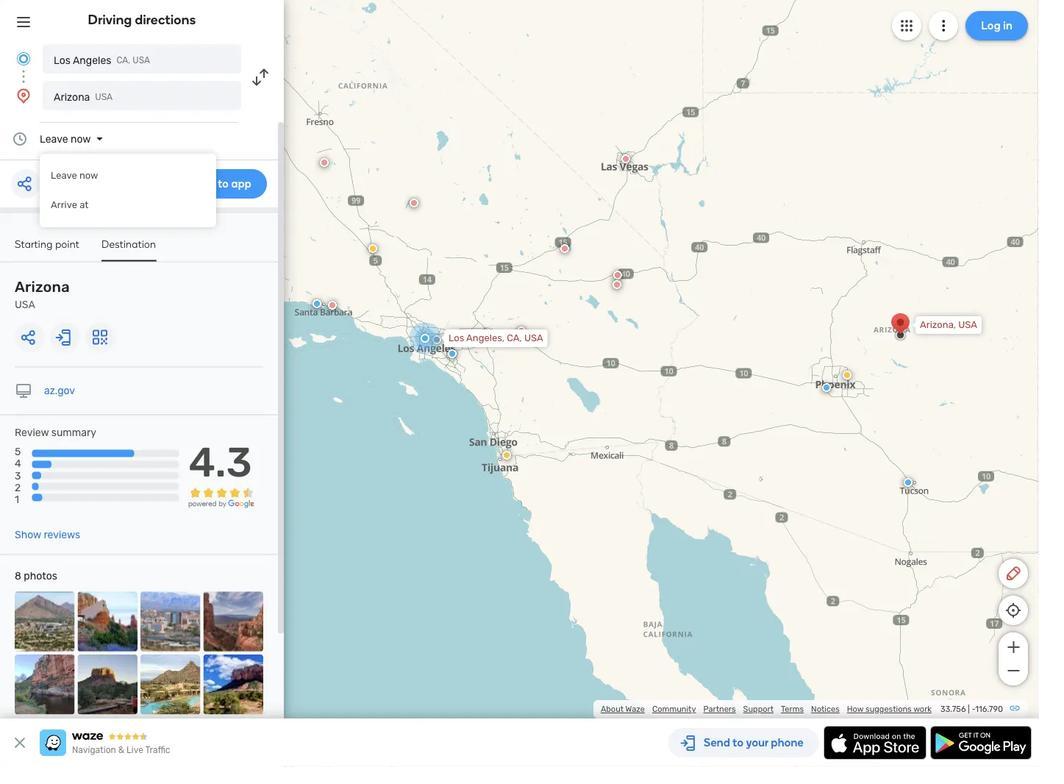 Task type: vqa. For each thing, say whether or not it's contained in the screenshot.
Chinatown San Francisco, CA, USA
no



Task type: locate. For each thing, give the bounding box(es) containing it.
arizona usa
[[54, 91, 113, 103], [15, 278, 70, 311]]

review summary
[[15, 427, 96, 439]]

review
[[15, 427, 49, 439]]

ca, right "angeles," on the left of page
[[507, 333, 522, 344]]

hazard image
[[843, 371, 852, 380], [502, 451, 511, 460]]

ca, inside los angeles ca, usa
[[117, 55, 130, 65]]

x image
[[11, 734, 29, 752]]

1 vertical spatial leave now
[[51, 170, 98, 181]]

leave
[[40, 133, 68, 145], [51, 170, 77, 181]]

0 horizontal spatial police image
[[313, 299, 321, 308]]

suggestions
[[866, 704, 912, 714]]

1 horizontal spatial los
[[449, 333, 464, 344]]

0 vertical spatial ca,
[[117, 55, 130, 65]]

0 horizontal spatial ca,
[[117, 55, 130, 65]]

starting
[[15, 238, 53, 250]]

usa down driving directions at the left
[[133, 55, 150, 65]]

5 4 3 2 1
[[15, 446, 21, 505]]

0 vertical spatial los
[[54, 54, 71, 66]]

1 vertical spatial arizona
[[15, 278, 70, 296]]

image 2 of arizona, [missing %{city} value] image
[[78, 592, 138, 652]]

angeles,
[[467, 333, 505, 344]]

0 vertical spatial arizona usa
[[54, 91, 113, 103]]

pencil image
[[1005, 565, 1023, 583]]

image 1 of arizona, [missing %{city} value] image
[[15, 592, 75, 652]]

photos
[[24, 570, 57, 582]]

0 horizontal spatial road closed image
[[320, 158, 329, 167]]

work
[[914, 704, 932, 714]]

0 vertical spatial police image
[[823, 383, 831, 392]]

destination button
[[102, 238, 156, 262]]

directions
[[135, 12, 196, 28]]

usa
[[133, 55, 150, 65], [95, 92, 113, 102], [15, 299, 35, 311], [959, 319, 978, 331], [524, 333, 543, 344]]

1 vertical spatial ca,
[[507, 333, 522, 344]]

road closed image
[[622, 154, 630, 163], [410, 199, 419, 207], [613, 280, 622, 289], [328, 301, 337, 310], [517, 327, 526, 335]]

ca, for angeles,
[[507, 333, 522, 344]]

arrive
[[51, 199, 77, 211]]

angeles
[[73, 54, 111, 66]]

0 horizontal spatial los
[[54, 54, 71, 66]]

los for angeles
[[54, 54, 71, 66]]

leave now right clock icon
[[40, 133, 91, 145]]

0 vertical spatial police image
[[313, 299, 321, 308]]

now up at
[[79, 170, 98, 181]]

leave up the arrive
[[51, 170, 77, 181]]

1 vertical spatial police image
[[448, 349, 457, 358]]

image 7 of arizona, [missing %{city} value] image
[[141, 655, 200, 715]]

los right accident image
[[449, 333, 464, 344]]

waze
[[626, 704, 645, 714]]

navigation & live traffic
[[72, 745, 170, 756]]

leave now up arrive at
[[51, 170, 98, 181]]

&
[[118, 745, 124, 756]]

ca, right the angeles
[[117, 55, 130, 65]]

support
[[744, 704, 774, 714]]

computer image
[[15, 382, 32, 400]]

road closed image
[[320, 158, 329, 167], [561, 244, 569, 253], [614, 271, 622, 280]]

1 horizontal spatial ca,
[[507, 333, 522, 344]]

leave inside option
[[51, 170, 77, 181]]

1 horizontal spatial hazard image
[[843, 371, 852, 380]]

arizona down the angeles
[[54, 91, 90, 103]]

usa inside los angeles ca, usa
[[133, 55, 150, 65]]

los angeles ca, usa
[[54, 54, 150, 66]]

ca,
[[117, 55, 130, 65], [507, 333, 522, 344]]

2 horizontal spatial road closed image
[[614, 271, 622, 280]]

leave right clock icon
[[40, 133, 68, 145]]

0 vertical spatial road closed image
[[320, 158, 329, 167]]

4
[[15, 458, 21, 470]]

now inside option
[[79, 170, 98, 181]]

116.790
[[976, 704, 1003, 714]]

8
[[15, 570, 21, 582]]

arizona usa down starting point button
[[15, 278, 70, 311]]

leave now
[[40, 133, 91, 145], [51, 170, 98, 181]]

driving
[[88, 12, 132, 28]]

arizona usa down the angeles
[[54, 91, 113, 103]]

los left the angeles
[[54, 54, 71, 66]]

starting point
[[15, 238, 79, 250]]

live
[[127, 745, 143, 756]]

point
[[55, 238, 79, 250]]

arizona down starting point button
[[15, 278, 70, 296]]

0 vertical spatial hazard image
[[843, 371, 852, 380]]

starting point button
[[15, 238, 79, 260]]

arrive at option
[[40, 191, 216, 220]]

1 vertical spatial los
[[449, 333, 464, 344]]

accident image
[[433, 335, 441, 344]]

1 vertical spatial now
[[79, 170, 98, 181]]

police image
[[823, 383, 831, 392], [904, 478, 913, 487]]

0 horizontal spatial hazard image
[[502, 451, 511, 460]]

-
[[972, 704, 976, 714]]

leave now option
[[40, 161, 216, 191]]

show reviews
[[15, 529, 80, 541]]

1 vertical spatial leave
[[51, 170, 77, 181]]

3
[[15, 470, 21, 482]]

now up leave now option
[[71, 133, 91, 145]]

0 vertical spatial now
[[71, 133, 91, 145]]

terms link
[[781, 704, 804, 714]]

community
[[653, 704, 696, 714]]

arizona
[[54, 91, 90, 103], [15, 278, 70, 296]]

driving directions
[[88, 12, 196, 28]]

image 5 of arizona, [missing %{city} value] image
[[15, 655, 75, 715]]

link image
[[1009, 703, 1021, 714]]

zoom out image
[[1005, 662, 1023, 680]]

destination
[[102, 238, 156, 250]]

notices link
[[812, 704, 840, 714]]

1 horizontal spatial road closed image
[[561, 244, 569, 253]]

1 horizontal spatial police image
[[448, 349, 457, 358]]

1 vertical spatial police image
[[904, 478, 913, 487]]

how
[[847, 704, 864, 714]]

now
[[71, 133, 91, 145], [79, 170, 98, 181]]

arrive at
[[51, 199, 89, 211]]

police image
[[313, 299, 321, 308], [448, 349, 457, 358]]

los
[[54, 54, 71, 66], [449, 333, 464, 344]]



Task type: describe. For each thing, give the bounding box(es) containing it.
hazard image
[[369, 244, 377, 253]]

los angeles, ca, usa
[[449, 333, 543, 344]]

current location image
[[15, 50, 32, 68]]

|
[[968, 704, 970, 714]]

1 vertical spatial hazard image
[[502, 451, 511, 460]]

partners link
[[704, 704, 736, 714]]

about waze community partners support terms notices how suggestions work
[[601, 704, 932, 714]]

reviews
[[44, 529, 80, 541]]

1
[[15, 493, 19, 505]]

usa right "angeles," on the left of page
[[524, 333, 543, 344]]

1 vertical spatial arizona usa
[[15, 278, 70, 311]]

0 vertical spatial arizona
[[54, 91, 90, 103]]

image 6 of arizona, [missing %{city} value] image
[[78, 655, 138, 715]]

los for angeles,
[[449, 333, 464, 344]]

1 horizontal spatial police image
[[904, 478, 913, 487]]

clock image
[[11, 130, 29, 148]]

az.gov link
[[44, 385, 75, 397]]

4.3
[[189, 438, 252, 487]]

how suggestions work link
[[847, 704, 932, 714]]

0 vertical spatial leave
[[40, 133, 68, 145]]

2
[[15, 481, 21, 494]]

2 vertical spatial road closed image
[[614, 271, 622, 280]]

0 vertical spatial leave now
[[40, 133, 91, 145]]

community link
[[653, 704, 696, 714]]

navigation
[[72, 745, 116, 756]]

image 4 of arizona, [missing %{city} value] image
[[203, 592, 263, 652]]

location image
[[15, 87, 32, 104]]

show
[[15, 529, 41, 541]]

ca, for angeles
[[117, 55, 130, 65]]

0 horizontal spatial police image
[[823, 383, 831, 392]]

usa down starting point button
[[15, 299, 35, 311]]

1 vertical spatial road closed image
[[561, 244, 569, 253]]

about
[[601, 704, 624, 714]]

summary
[[51, 427, 96, 439]]

33.756
[[941, 704, 966, 714]]

image 8 of arizona, [missing %{city} value] image
[[203, 655, 263, 715]]

image 3 of arizona, [missing %{city} value] image
[[141, 592, 200, 652]]

notices
[[812, 704, 840, 714]]

partners
[[704, 704, 736, 714]]

at
[[80, 199, 89, 211]]

5
[[15, 446, 21, 458]]

arizona, usa
[[920, 319, 978, 331]]

leave now inside option
[[51, 170, 98, 181]]

usa down los angeles ca, usa
[[95, 92, 113, 102]]

az.gov
[[44, 385, 75, 397]]

arizona,
[[920, 319, 956, 331]]

traffic
[[145, 745, 170, 756]]

terms
[[781, 704, 804, 714]]

33.756 | -116.790
[[941, 704, 1003, 714]]

usa right 'arizona,'
[[959, 319, 978, 331]]

about waze link
[[601, 704, 645, 714]]

zoom in image
[[1005, 639, 1023, 656]]

8 photos
[[15, 570, 57, 582]]

support link
[[744, 704, 774, 714]]



